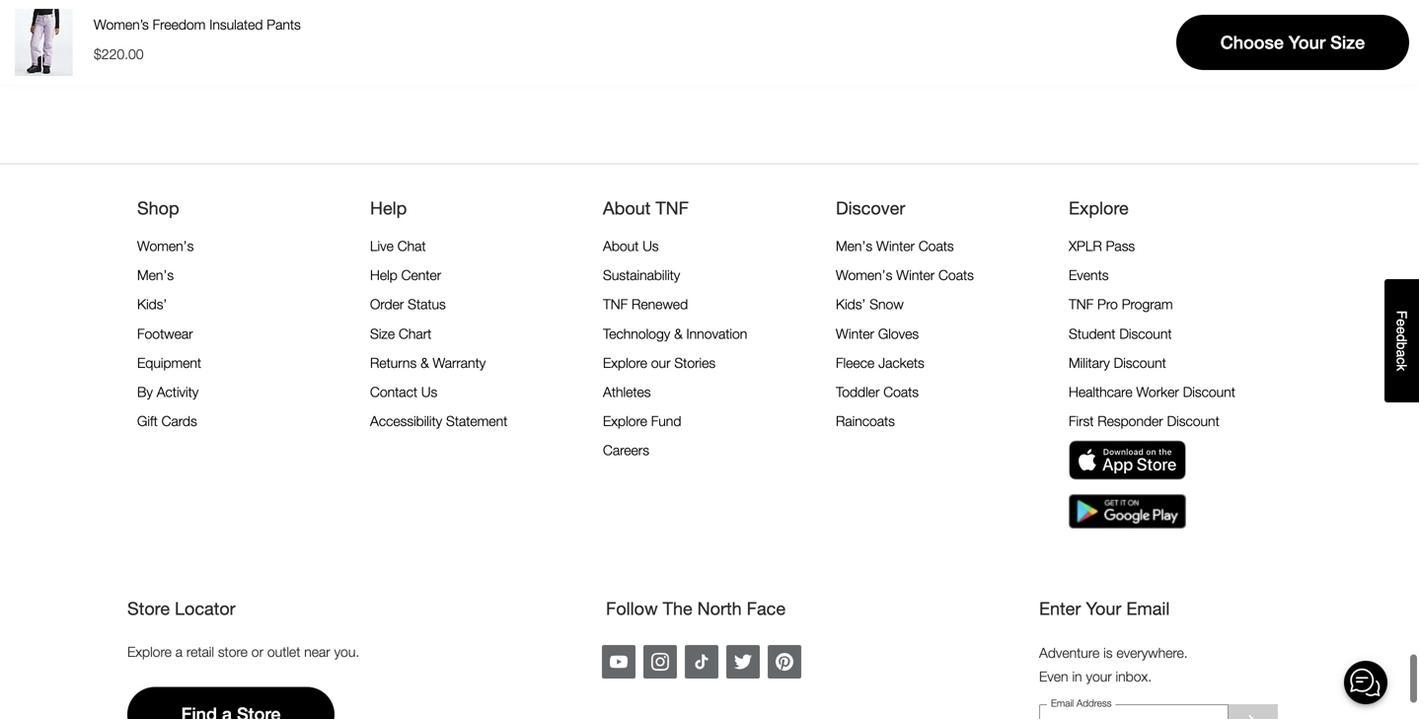 Task type: describe. For each thing, give the bounding box(es) containing it.
healthcare
[[1069, 384, 1133, 400]]

follow us on youtube image
[[610, 653, 628, 671]]

in
[[1072, 669, 1082, 685]]

women's winter coats link
[[836, 267, 974, 283]]

2 e from the top
[[1394, 327, 1410, 335]]

explore our stories
[[603, 355, 716, 371]]

women's winter coats
[[836, 267, 974, 283]]

adventure
[[1039, 645, 1100, 661]]

explore for explore
[[1069, 197, 1129, 218]]

kids' snow
[[836, 296, 904, 313]]

your for choose
[[1289, 32, 1326, 53]]

careers link
[[603, 442, 649, 459]]

gift
[[137, 413, 158, 429]]

women's for women's link
[[137, 238, 194, 254]]

women's freedom insulated pants
[[94, 16, 301, 33]]

even
[[1039, 669, 1069, 685]]

student discount link
[[1069, 326, 1172, 342]]

accessibility statement link
[[370, 413, 508, 429]]

coats for men's winter coats
[[919, 238, 954, 254]]

insulated
[[209, 16, 263, 33]]

stories
[[675, 355, 716, 371]]

follow
[[606, 598, 658, 620]]

tnf for explore
[[1069, 296, 1094, 313]]

center
[[401, 267, 441, 283]]

kids' for kids' snow
[[836, 296, 866, 313]]

f
[[1394, 311, 1410, 319]]

f e e d b a c k button
[[1385, 279, 1419, 403]]

2 vertical spatial coats
[[884, 384, 919, 400]]

store
[[127, 598, 170, 620]]

men's for men's link
[[137, 267, 174, 283]]

email address
[[1051, 698, 1112, 709]]

locator
[[175, 598, 236, 620]]

kids' link
[[137, 296, 167, 313]]

xplr pass
[[1069, 238, 1135, 254]]

coats for women's winter coats
[[939, 267, 974, 283]]

1 e from the top
[[1394, 319, 1410, 327]]

athletes link
[[603, 384, 651, 400]]

jackets
[[879, 355, 925, 371]]

xplr
[[1069, 238, 1102, 254]]

c
[[1394, 358, 1410, 365]]

tnf for about tnf
[[603, 296, 628, 313]]

winter gloves link
[[836, 326, 919, 342]]

worker
[[1137, 384, 1179, 400]]

us for contact us
[[421, 384, 437, 400]]

follow us on twitter image
[[734, 653, 752, 671]]

discount up "healthcare worker discount"
[[1114, 355, 1167, 371]]

returns & warranty
[[370, 355, 486, 371]]

kids' snow link
[[836, 296, 904, 313]]

about us
[[603, 238, 659, 254]]

athletes
[[603, 384, 651, 400]]

https://images.thenorthface.com/is/image/thenorthface/nf0a5acy_pmi_hero?$color swatch$ image
[[10, 9, 77, 76]]

fleece
[[836, 355, 875, 371]]

k
[[1394, 365, 1410, 371]]

f e e d b a c k
[[1394, 311, 1410, 371]]

help for help
[[370, 197, 407, 218]]

statement
[[446, 413, 508, 429]]

explore for explore our stories
[[603, 355, 647, 371]]

choose your size button
[[1177, 15, 1410, 70]]

discover
[[836, 197, 905, 218]]

is
[[1104, 645, 1113, 661]]

kids' for kids' link
[[137, 296, 167, 313]]

explore for explore fund
[[603, 413, 647, 429]]

1 vertical spatial a
[[175, 644, 183, 660]]

chat
[[398, 238, 426, 254]]

order
[[370, 296, 404, 313]]

about for about tnf
[[603, 197, 651, 218]]

outlet
[[267, 644, 300, 660]]

about for about us
[[603, 238, 639, 254]]

order status link
[[370, 296, 446, 313]]

renewed
[[632, 296, 688, 313]]

by activity link
[[137, 384, 199, 400]]

pass
[[1106, 238, 1135, 254]]

1 vertical spatial size
[[370, 326, 395, 342]]

status
[[408, 296, 446, 313]]

& for returns
[[421, 355, 429, 371]]

store
[[218, 644, 248, 660]]

technology & innovation link
[[603, 326, 748, 342]]

about tnf
[[603, 197, 689, 218]]

the
[[663, 598, 693, 620]]

returns
[[370, 355, 417, 371]]

Email Address text field
[[1039, 705, 1229, 720]]

men's link
[[137, 267, 174, 283]]

raincoats
[[836, 413, 895, 429]]

explore fund link
[[603, 413, 681, 429]]

equipment link
[[137, 355, 201, 371]]

1 horizontal spatial email
[[1127, 598, 1170, 620]]

choose your size
[[1221, 32, 1365, 53]]

accessibility statement
[[370, 413, 508, 429]]

contact
[[370, 384, 418, 400]]

fleece jackets
[[836, 355, 925, 371]]

sustainability link
[[603, 267, 680, 283]]

your for enter
[[1086, 598, 1122, 620]]

follow us on pinterest image
[[776, 653, 794, 671]]

women's
[[94, 16, 149, 33]]

discount down worker
[[1167, 413, 1220, 429]]

returns & warranty link
[[370, 355, 486, 371]]

freedom
[[153, 16, 206, 33]]

tnf renewed link
[[603, 296, 688, 313]]

innovation
[[687, 326, 748, 342]]

events
[[1069, 267, 1109, 283]]

help center link
[[370, 267, 441, 283]]

accessibility
[[370, 413, 442, 429]]

winter gloves
[[836, 326, 919, 342]]



Task type: vqa. For each thing, say whether or not it's contained in the screenshot.
everywhere.
yes



Task type: locate. For each thing, give the bounding box(es) containing it.
0 vertical spatial about
[[603, 197, 651, 218]]

0 horizontal spatial tnf
[[603, 296, 628, 313]]

1 vertical spatial email
[[1051, 698, 1074, 709]]

about us link
[[603, 238, 659, 254]]

first responder discount link
[[1069, 413, 1220, 429]]

pants
[[267, 16, 301, 33]]

everywhere.
[[1117, 645, 1188, 661]]

coats down jackets
[[884, 384, 919, 400]]

tnf
[[656, 197, 689, 218], [603, 296, 628, 313], [1069, 296, 1094, 313]]

follow the north face
[[606, 598, 786, 620]]

explore down store
[[127, 644, 172, 660]]

coats up women's winter coats link at top
[[919, 238, 954, 254]]

0 horizontal spatial a
[[175, 644, 183, 660]]

0 horizontal spatial men's
[[137, 267, 174, 283]]

your
[[1086, 669, 1112, 685]]

chart
[[399, 326, 432, 342]]

size chart link
[[370, 326, 432, 342]]

discount right worker
[[1183, 384, 1236, 400]]

pro
[[1098, 296, 1118, 313]]

live
[[370, 238, 394, 254]]

1 vertical spatial help
[[370, 267, 398, 283]]

winter up fleece
[[836, 326, 875, 342]]

gift cards link
[[137, 413, 197, 429]]

about up sustainability link
[[603, 238, 639, 254]]

& down the 'chart'
[[421, 355, 429, 371]]

discount down program at the right top of page
[[1120, 326, 1172, 342]]

$220.00
[[59, 14, 109, 31], [94, 46, 144, 62]]

follow us on tiktok image
[[693, 653, 711, 671]]

about
[[603, 197, 651, 218], [603, 238, 639, 254]]

apple store image
[[1069, 441, 1186, 480]]

&
[[674, 326, 683, 342], [421, 355, 429, 371]]

explore up 'careers'
[[603, 413, 647, 429]]

& up stories
[[674, 326, 683, 342]]

a up k
[[1394, 350, 1410, 358]]

winter for women's
[[896, 267, 935, 283]]

0 vertical spatial size
[[1331, 32, 1365, 53]]

tnf left pro
[[1069, 296, 1094, 313]]

men's for men's winter coats
[[836, 238, 873, 254]]

1 vertical spatial women's
[[836, 267, 893, 283]]

technology
[[603, 326, 670, 342]]

email down even
[[1051, 698, 1074, 709]]

you.
[[334, 644, 360, 660]]

e up d
[[1394, 319, 1410, 327]]

careers
[[603, 442, 649, 459]]

us down returns & warranty link
[[421, 384, 437, 400]]

help down "live"
[[370, 267, 398, 283]]

1 about from the top
[[603, 197, 651, 218]]

your inside button
[[1289, 32, 1326, 53]]

1 horizontal spatial &
[[674, 326, 683, 342]]

size right choose
[[1331, 32, 1365, 53]]

gloves
[[878, 326, 919, 342]]

order status
[[370, 296, 446, 313]]

a left retail
[[175, 644, 183, 660]]

0 vertical spatial $220.00
[[59, 14, 109, 31]]

your right enter on the bottom
[[1086, 598, 1122, 620]]

0 horizontal spatial us
[[421, 384, 437, 400]]

2 kids' from the left
[[836, 296, 866, 313]]

explore up athletes link on the left of the page
[[603, 355, 647, 371]]

0 vertical spatial men's
[[836, 238, 873, 254]]

explore for explore a retail store or outlet near you.
[[127, 644, 172, 660]]

explore up xplr pass
[[1069, 197, 1129, 218]]

toddler
[[836, 384, 880, 400]]

1 vertical spatial &
[[421, 355, 429, 371]]

0 horizontal spatial kids'
[[137, 296, 167, 313]]

men's winter coats link
[[836, 238, 954, 254]]

1 vertical spatial us
[[421, 384, 437, 400]]

contact us
[[370, 384, 437, 400]]

healthcare worker discount
[[1069, 384, 1236, 400]]

explore a retail store or outlet near you.
[[127, 644, 360, 660]]

gift cards
[[137, 413, 197, 429]]

2 about from the top
[[603, 238, 639, 254]]

$220.00 down women's
[[94, 46, 144, 62]]

toddler coats link
[[836, 384, 919, 400]]

tnf up technology
[[603, 296, 628, 313]]

a inside button
[[1394, 350, 1410, 358]]

1 vertical spatial coats
[[939, 267, 974, 283]]

program
[[1122, 296, 1173, 313]]

men's winter coats
[[836, 238, 954, 254]]

by
[[137, 384, 153, 400]]

live chat
[[370, 238, 426, 254]]

$220.00 left freedom
[[59, 14, 109, 31]]

explore our stories link
[[603, 355, 716, 371]]

1 vertical spatial $220.00
[[94, 46, 144, 62]]

1 help from the top
[[370, 197, 407, 218]]

2 horizontal spatial tnf
[[1069, 296, 1094, 313]]

0 horizontal spatial email
[[1051, 698, 1074, 709]]

fund
[[651, 413, 681, 429]]

tnf up about us
[[656, 197, 689, 218]]

retail
[[186, 644, 214, 660]]

0 vertical spatial email
[[1127, 598, 1170, 620]]

1 horizontal spatial kids'
[[836, 296, 866, 313]]

size
[[1331, 32, 1365, 53], [370, 326, 395, 342]]

1 horizontal spatial a
[[1394, 350, 1410, 358]]

0 horizontal spatial size
[[370, 326, 395, 342]]

tnf pro program
[[1069, 296, 1173, 313]]

1 vertical spatial about
[[603, 238, 639, 254]]

women's up the kids' snow link
[[836, 267, 893, 283]]

0 horizontal spatial women's
[[137, 238, 194, 254]]

1 kids' from the left
[[137, 296, 167, 313]]

a
[[1394, 350, 1410, 358], [175, 644, 183, 660]]

0 vertical spatial coats
[[919, 238, 954, 254]]

size inside choose your size button
[[1331, 32, 1365, 53]]

men's down 'discover'
[[836, 238, 873, 254]]

winter for men's
[[877, 238, 915, 254]]

kids' down men's link
[[137, 296, 167, 313]]

1 horizontal spatial size
[[1331, 32, 1365, 53]]

1 horizontal spatial us
[[643, 238, 659, 254]]

winter up women's winter coats link at top
[[877, 238, 915, 254]]

healthcare worker discount link
[[1069, 384, 1236, 400]]

0 vertical spatial winter
[[877, 238, 915, 254]]

north
[[698, 598, 742, 620]]

email up everywhere.
[[1127, 598, 1170, 620]]

us for about us
[[643, 238, 659, 254]]

1 horizontal spatial your
[[1289, 32, 1326, 53]]

0 vertical spatial help
[[370, 197, 407, 218]]

d
[[1394, 335, 1410, 342]]

technology & innovation
[[603, 326, 748, 342]]

women's for women's winter coats
[[836, 267, 893, 283]]

women's link
[[137, 238, 194, 254]]

0 vertical spatial &
[[674, 326, 683, 342]]

1 vertical spatial men's
[[137, 267, 174, 283]]

us up sustainability link
[[643, 238, 659, 254]]

military
[[1069, 355, 1110, 371]]

& for technology
[[674, 326, 683, 342]]

0 vertical spatial your
[[1289, 32, 1326, 53]]

about up about us
[[603, 197, 651, 218]]

follow us on instagram image
[[651, 653, 669, 671]]

snow
[[870, 296, 904, 313]]

enter
[[1039, 598, 1081, 620]]

help for help center
[[370, 267, 398, 283]]

0 vertical spatial us
[[643, 238, 659, 254]]

inbox.
[[1116, 669, 1152, 685]]

near
[[304, 644, 330, 660]]

0 vertical spatial a
[[1394, 350, 1410, 358]]

or
[[252, 644, 264, 660]]

help up "live"
[[370, 197, 407, 218]]

2 vertical spatial winter
[[836, 326, 875, 342]]

1 vertical spatial winter
[[896, 267, 935, 283]]

1 horizontal spatial tnf
[[656, 197, 689, 218]]

xplr pass link
[[1069, 238, 1135, 254]]

0 vertical spatial women's
[[137, 238, 194, 254]]

men's up kids' link
[[137, 267, 174, 283]]

size down order
[[370, 326, 395, 342]]

fleece jackets link
[[836, 355, 925, 371]]

choose
[[1221, 32, 1284, 53]]

military discount
[[1069, 355, 1167, 371]]

women's up men's link
[[137, 238, 194, 254]]

student
[[1069, 326, 1116, 342]]

events link
[[1069, 267, 1109, 283]]

your
[[1289, 32, 1326, 53], [1086, 598, 1122, 620]]

2 help from the top
[[370, 267, 398, 283]]

tnf renewed
[[603, 296, 688, 313]]

coats
[[919, 238, 954, 254], [939, 267, 974, 283], [884, 384, 919, 400]]

1 horizontal spatial women's
[[836, 267, 893, 283]]

first responder discount
[[1069, 413, 1220, 429]]

men's
[[836, 238, 873, 254], [137, 267, 174, 283]]

raincoats link
[[836, 413, 895, 429]]

footwear link
[[137, 326, 193, 342]]

kids' left 'snow'
[[836, 296, 866, 313]]

size chart
[[370, 326, 432, 342]]

your right choose
[[1289, 32, 1326, 53]]

e up b
[[1394, 327, 1410, 335]]

google play button scaled image
[[1069, 495, 1186, 529]]

by activity
[[137, 384, 199, 400]]

0 horizontal spatial your
[[1086, 598, 1122, 620]]

0 horizontal spatial &
[[421, 355, 429, 371]]

first
[[1069, 413, 1094, 429]]

our
[[651, 355, 671, 371]]

coats down men's winter coats 'link'
[[939, 267, 974, 283]]

warranty
[[433, 355, 486, 371]]

cards
[[162, 413, 197, 429]]

enter your email
[[1039, 598, 1170, 620]]

winter down men's winter coats 'link'
[[896, 267, 935, 283]]

1 horizontal spatial men's
[[836, 238, 873, 254]]

1 vertical spatial your
[[1086, 598, 1122, 620]]



